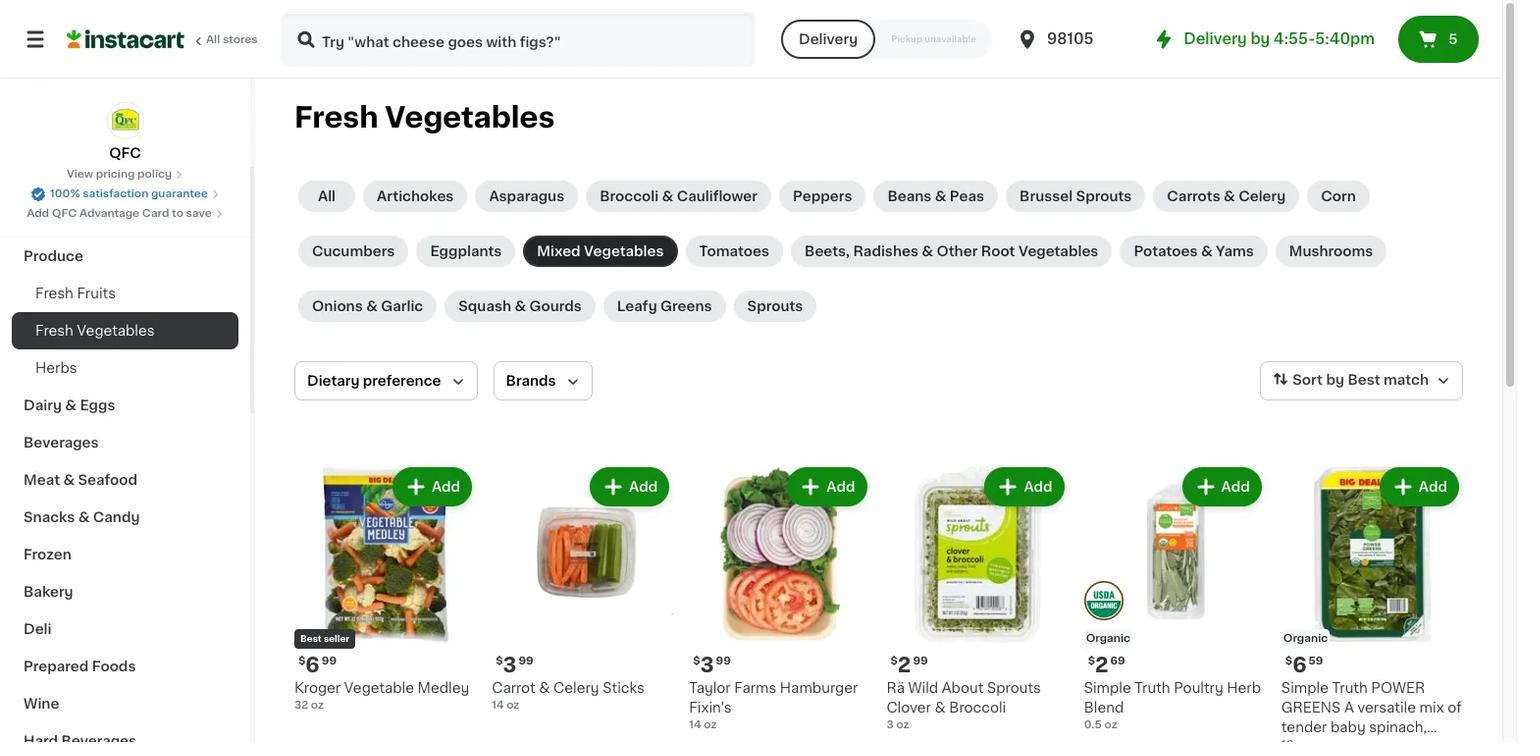 Task type: locate. For each thing, give the bounding box(es) containing it.
1 vertical spatial all
[[318, 190, 336, 203]]

99 for kroger
[[322, 656, 337, 667]]

0 horizontal spatial $ 3 99
[[496, 655, 534, 676]]

14 down fixin's
[[690, 720, 702, 731]]

4 99 from the left
[[716, 656, 731, 667]]

delivery inside delivery by 4:55-5:40pm link
[[1184, 31, 1248, 46]]

1 horizontal spatial broccoli
[[950, 701, 1007, 715]]

14 inside "taylor farms hamburger fixin's 14 oz"
[[690, 720, 702, 731]]

14 for taylor farms hamburger fixin's
[[690, 720, 702, 731]]

& left the garlic
[[366, 299, 378, 313]]

14 for carrot & celery sticks
[[492, 700, 504, 711]]

truth
[[1135, 682, 1171, 695], [1333, 682, 1369, 695]]

root
[[982, 244, 1016, 258]]

celery for carrot
[[554, 682, 600, 695]]

1 horizontal spatial 14
[[690, 720, 702, 731]]

mixed
[[537, 244, 581, 258]]

0 vertical spatial by
[[1251, 31, 1271, 46]]

fresh up all link
[[295, 103, 379, 132]]

2 add button from the left
[[592, 469, 668, 505]]

99 for rä
[[914, 656, 929, 667]]

& inside 'dairy & eggs' 'link'
[[65, 399, 77, 412]]

1 horizontal spatial 3
[[701, 655, 714, 676]]

1 horizontal spatial $ 3 99
[[694, 655, 731, 676]]

meat & seafood
[[24, 473, 137, 487]]

add button
[[395, 469, 470, 505], [592, 469, 668, 505], [790, 469, 866, 505], [987, 469, 1063, 505], [1185, 469, 1261, 505], [1382, 469, 1458, 505]]

clover
[[887, 701, 932, 715]]

& inside beans & peas link
[[935, 190, 947, 203]]

0 vertical spatial fresh vegetables
[[295, 103, 555, 132]]

2 horizontal spatial 3
[[887, 720, 894, 731]]

2 2 from the left
[[1096, 655, 1109, 676]]

& left eggs
[[65, 399, 77, 412]]

6 left 59
[[1293, 655, 1307, 676]]

& left candy
[[78, 511, 90, 524]]

& left gourds
[[515, 299, 526, 313]]

cauliflower
[[677, 190, 758, 203]]

& for squash & gourds
[[515, 299, 526, 313]]

& for beans & peas
[[935, 190, 947, 203]]

1 horizontal spatial delivery
[[1184, 31, 1248, 46]]

None search field
[[281, 12, 756, 67]]

oz inside simple truth poultry herb blend 0.5 oz
[[1105, 720, 1118, 731]]

vegetables down fresh fruits link
[[77, 324, 155, 338]]

fresh up herbs
[[35, 324, 74, 338]]

3 add button from the left
[[790, 469, 866, 505]]

6 $ from the left
[[1286, 656, 1293, 667]]

1 6 from the left
[[306, 655, 320, 676]]

card
[[142, 208, 169, 219]]

0.5
[[1085, 720, 1102, 731]]

1 vertical spatial 14
[[690, 720, 702, 731]]

recipes
[[24, 175, 81, 189]]

1 horizontal spatial 6
[[1293, 655, 1307, 676]]

99 inside $ 6 99
[[322, 656, 337, 667]]

14 down carrot
[[492, 700, 504, 711]]

1 horizontal spatial truth
[[1333, 682, 1369, 695]]

$ up carrot
[[496, 656, 503, 667]]

buy
[[55, 66, 83, 80]]

best for best match
[[1348, 373, 1381, 387]]

qfc up view pricing policy link
[[109, 146, 141, 160]]

& left peas
[[935, 190, 947, 203]]

1 truth from the left
[[1135, 682, 1171, 695]]

0 horizontal spatial all
[[206, 34, 220, 45]]

2 6 from the left
[[1293, 655, 1307, 676]]

delivery inside button
[[799, 32, 858, 46]]

simple inside simple truth poultry herb blend 0.5 oz
[[1085, 682, 1132, 695]]

0 horizontal spatial delivery
[[799, 32, 858, 46]]

oz down carrot
[[507, 700, 520, 711]]

product group
[[295, 463, 476, 714], [492, 463, 674, 714], [690, 463, 871, 734], [887, 463, 1069, 734], [1085, 463, 1266, 734], [1282, 463, 1464, 742]]

1 vertical spatial celery
[[554, 682, 600, 695]]

0 horizontal spatial 2
[[898, 655, 912, 676]]

4 add button from the left
[[987, 469, 1063, 505]]

add
[[27, 208, 49, 219], [432, 480, 461, 494], [629, 480, 658, 494], [827, 480, 856, 494], [1024, 480, 1053, 494], [1222, 480, 1251, 494], [1420, 480, 1448, 494]]

6 up kroger
[[306, 655, 320, 676]]

truth inside simple truth power greens a versatile mix of tender baby spinach, mizuna, chard & kale
[[1333, 682, 1369, 695]]

99 inside $ 2 99
[[914, 656, 929, 667]]

2 $ 3 99 from the left
[[694, 655, 731, 676]]

seafood
[[78, 473, 137, 487]]

$ 3 99
[[496, 655, 534, 676], [694, 655, 731, 676]]

it
[[86, 66, 96, 80]]

all up cucumbers link on the top
[[318, 190, 336, 203]]

organic up the 69
[[1087, 633, 1131, 644]]

$ 2 69
[[1089, 655, 1126, 676]]

99 down best seller
[[322, 656, 337, 667]]

mushrooms
[[1290, 244, 1374, 258]]

best inside field
[[1348, 373, 1381, 387]]

sprouts right 'brussel'
[[1077, 190, 1132, 203]]

99
[[322, 656, 337, 667], [914, 656, 929, 667], [519, 656, 534, 667], [716, 656, 731, 667]]

2 99 from the left
[[914, 656, 929, 667]]

1 vertical spatial sprouts
[[748, 299, 804, 313]]

stores
[[223, 34, 258, 45]]

by
[[1251, 31, 1271, 46], [1327, 373, 1345, 387]]

$ up kroger
[[298, 656, 306, 667]]

& left other
[[922, 244, 934, 258]]

3 for taylor farms hamburger fixin's
[[701, 655, 714, 676]]

1 horizontal spatial by
[[1327, 373, 1345, 387]]

add qfc advantage card to save link
[[27, 206, 224, 222]]

delivery for delivery by 4:55-5:40pm
[[1184, 31, 1248, 46]]

qfc link
[[107, 102, 144, 163]]

buy it again link
[[12, 53, 239, 92]]

3 down the "clover" on the bottom right of page
[[887, 720, 894, 731]]

simple up 'greens'
[[1282, 682, 1329, 695]]

& down wild at the right bottom
[[935, 701, 946, 715]]

truth inside simple truth poultry herb blend 0.5 oz
[[1135, 682, 1171, 695]]

beverages
[[24, 436, 99, 450]]

& inside carrots & celery "link"
[[1224, 190, 1236, 203]]

1 horizontal spatial celery
[[1239, 190, 1286, 203]]

corn link
[[1308, 181, 1370, 212]]

3 inside rä wild about sprouts clover & broccoli 3 oz
[[887, 720, 894, 731]]

& inside broccoli & cauliflower link
[[662, 190, 674, 203]]

0 horizontal spatial broccoli
[[600, 190, 659, 203]]

3 99 from the left
[[519, 656, 534, 667]]

$ left the 69
[[1089, 656, 1096, 667]]

fresh for fresh fruits
[[35, 324, 74, 338]]

1 horizontal spatial all
[[318, 190, 336, 203]]

kroger vegetable medley 32 oz
[[295, 682, 470, 711]]

vegetables
[[385, 103, 555, 132], [584, 244, 664, 258], [1019, 244, 1099, 258], [77, 324, 155, 338]]

add for carrot
[[629, 480, 658, 494]]

2 vertical spatial sprouts
[[988, 682, 1042, 695]]

& for broccoli & cauliflower
[[662, 190, 674, 203]]

3 $ from the left
[[496, 656, 503, 667]]

100% satisfaction guarantee button
[[31, 183, 220, 202]]

0 horizontal spatial by
[[1251, 31, 1271, 46]]

1 vertical spatial qfc
[[52, 208, 77, 219]]

buy it again
[[55, 66, 138, 80]]

1 horizontal spatial best
[[1348, 373, 1381, 387]]

0 vertical spatial best
[[1348, 373, 1381, 387]]

14 inside the carrot & celery sticks 14 oz
[[492, 700, 504, 711]]

other
[[937, 244, 978, 258]]

prepared foods
[[24, 660, 136, 674]]

fresh vegetables link
[[12, 312, 239, 350]]

3 up carrot
[[503, 655, 517, 676]]

5 add button from the left
[[1185, 469, 1261, 505]]

1 horizontal spatial qfc
[[109, 146, 141, 160]]

$ 3 99 for carrot
[[496, 655, 534, 676]]

1 vertical spatial by
[[1327, 373, 1345, 387]]

& inside potatoes & yams link
[[1202, 244, 1213, 258]]

dietary
[[307, 374, 360, 388]]

0 vertical spatial celery
[[1239, 190, 1286, 203]]

fresh vegetables up artichokes
[[295, 103, 555, 132]]

truth up a
[[1333, 682, 1369, 695]]

2 vertical spatial fresh
[[35, 324, 74, 338]]

& inside rä wild about sprouts clover & broccoli 3 oz
[[935, 701, 946, 715]]

& left yams
[[1202, 244, 1213, 258]]

& right meat
[[63, 473, 75, 487]]

2 for rä
[[898, 655, 912, 676]]

1 vertical spatial fresh
[[35, 287, 74, 300]]

radishes
[[854, 244, 919, 258]]

1 horizontal spatial fresh vegetables
[[295, 103, 555, 132]]

$ 3 99 up taylor
[[694, 655, 731, 676]]

$ 3 99 for taylor
[[694, 655, 731, 676]]

add for kroger
[[432, 480, 461, 494]]

100% satisfaction guarantee
[[50, 189, 208, 199]]

32
[[295, 700, 308, 711]]

& inside simple truth power greens a versatile mix of tender baby spinach, mizuna, chard & kale
[[1382, 740, 1393, 742]]

gourds
[[530, 299, 582, 313]]

by inside field
[[1327, 373, 1345, 387]]

corn
[[1322, 190, 1357, 203]]

0 horizontal spatial 6
[[306, 655, 320, 676]]

spinach,
[[1370, 721, 1428, 735]]

1 horizontal spatial simple
[[1282, 682, 1329, 695]]

meat & seafood link
[[12, 461, 239, 499]]

cucumbers
[[312, 244, 395, 258]]

$ 3 99 up carrot
[[496, 655, 534, 676]]

broccoli down about
[[950, 701, 1007, 715]]

$ up rä
[[891, 656, 898, 667]]

candy
[[93, 511, 140, 524]]

oz
[[311, 700, 324, 711], [507, 700, 520, 711], [897, 720, 910, 731], [704, 720, 717, 731], [1105, 720, 1118, 731]]

prepared
[[24, 660, 89, 674]]

best match
[[1348, 373, 1430, 387]]

vegetables inside 'link'
[[584, 244, 664, 258]]

0 vertical spatial all
[[206, 34, 220, 45]]

rä
[[887, 682, 905, 695]]

all left 'stores'
[[206, 34, 220, 45]]

& for dairy & eggs
[[65, 399, 77, 412]]

organic up 59
[[1284, 633, 1329, 644]]

qfc logo image
[[107, 102, 144, 139]]

1 vertical spatial broccoli
[[950, 701, 1007, 715]]

& down the spinach,
[[1382, 740, 1393, 742]]

$ up taylor
[[694, 656, 701, 667]]

all for all
[[318, 190, 336, 203]]

best inside product group
[[300, 634, 322, 643]]

artichokes
[[377, 190, 454, 203]]

1 add button from the left
[[395, 469, 470, 505]]

& inside beets, radishes & other root vegetables link
[[922, 244, 934, 258]]

99 up taylor
[[716, 656, 731, 667]]

0 vertical spatial 14
[[492, 700, 504, 711]]

1 simple from the left
[[1085, 682, 1132, 695]]

service type group
[[782, 20, 993, 59]]

recipes link
[[12, 163, 239, 200]]

oz right 0.5
[[1105, 720, 1118, 731]]

beans & peas link
[[874, 181, 999, 212]]

mixed vegetables link
[[524, 236, 678, 267]]

fresh vegetables down fruits
[[35, 324, 155, 338]]

0 horizontal spatial fresh vegetables
[[35, 324, 155, 338]]

& inside meat & seafood link
[[63, 473, 75, 487]]

99 up wild at the right bottom
[[914, 656, 929, 667]]

2 simple from the left
[[1282, 682, 1329, 695]]

qfc down 100%
[[52, 208, 77, 219]]

oz down fixin's
[[704, 720, 717, 731]]

best left 'match'
[[1348, 373, 1381, 387]]

simple for simple truth poultry herb blend 0.5 oz
[[1085, 682, 1132, 695]]

0 horizontal spatial simple
[[1085, 682, 1132, 695]]

snacks & candy
[[24, 511, 140, 524]]

celery up yams
[[1239, 190, 1286, 203]]

& inside snacks & candy link
[[78, 511, 90, 524]]

carrots & celery
[[1168, 190, 1286, 203]]

by left 4:55-
[[1251, 31, 1271, 46]]

2 $ from the left
[[891, 656, 898, 667]]

0 horizontal spatial celery
[[554, 682, 600, 695]]

Search field
[[283, 14, 754, 65]]

$ inside $ 2 99
[[891, 656, 898, 667]]

sprouts link
[[734, 291, 817, 322]]

produce link
[[12, 238, 239, 275]]

vegetables down 'search' 'field'
[[385, 103, 555, 132]]

item badge image
[[1085, 581, 1124, 620]]

0 horizontal spatial qfc
[[52, 208, 77, 219]]

2 for simple
[[1096, 655, 1109, 676]]

0 horizontal spatial best
[[300, 634, 322, 643]]

4:55-
[[1274, 31, 1316, 46]]

celery inside the carrot & celery sticks 14 oz
[[554, 682, 600, 695]]

1 organic from the left
[[1087, 633, 1131, 644]]

& for carrot & celery sticks 14 oz
[[539, 682, 550, 695]]

add button for celery
[[592, 469, 668, 505]]

fresh down produce
[[35, 287, 74, 300]]

add inside 'link'
[[27, 208, 49, 219]]

2 product group from the left
[[492, 463, 674, 714]]

6 product group from the left
[[1282, 463, 1464, 742]]

1 horizontal spatial 2
[[1096, 655, 1109, 676]]

by right sort
[[1327, 373, 1345, 387]]

& inside the carrot & celery sticks 14 oz
[[539, 682, 550, 695]]

$ for simple
[[1089, 656, 1096, 667]]

broccoli up mixed vegetables 'link'
[[600, 190, 659, 203]]

taylor farms hamburger fixin's 14 oz
[[690, 682, 858, 731]]

beets, radishes & other root vegetables
[[805, 244, 1099, 258]]

99 for carrot
[[519, 656, 534, 667]]

simple inside simple truth power greens a versatile mix of tender baby spinach, mizuna, chard & kale
[[1282, 682, 1329, 695]]

0 vertical spatial sprouts
[[1077, 190, 1132, 203]]

& right carrot
[[539, 682, 550, 695]]

$ left 59
[[1286, 656, 1293, 667]]

2 truth from the left
[[1333, 682, 1369, 695]]

eggplants link
[[417, 236, 516, 267]]

celery inside "link"
[[1239, 190, 1286, 203]]

2 up rä
[[898, 655, 912, 676]]

again
[[99, 66, 138, 80]]

1 2 from the left
[[898, 655, 912, 676]]

& left cauliflower
[[662, 190, 674, 203]]

add button for hamburger
[[790, 469, 866, 505]]

vegetables up leafy
[[584, 244, 664, 258]]

mix
[[1420, 701, 1445, 715]]

brussel
[[1020, 190, 1073, 203]]

& inside the onions & garlic link
[[366, 299, 378, 313]]

$ for kroger
[[298, 656, 306, 667]]

2 left the 69
[[1096, 655, 1109, 676]]

celery left sticks
[[554, 682, 600, 695]]

$ inside $ 2 69
[[1089, 656, 1096, 667]]

0 horizontal spatial truth
[[1135, 682, 1171, 695]]

delivery
[[1184, 31, 1248, 46], [799, 32, 858, 46]]

2 horizontal spatial sprouts
[[1077, 190, 1132, 203]]

dairy
[[24, 399, 62, 412]]

greens
[[1282, 701, 1342, 715]]

0 horizontal spatial organic
[[1087, 633, 1131, 644]]

best left seller
[[300, 634, 322, 643]]

add button for about
[[987, 469, 1063, 505]]

& right carrots on the right of page
[[1224, 190, 1236, 203]]

5 $ from the left
[[1089, 656, 1096, 667]]

baby
[[1331, 721, 1366, 735]]

oz right 32 at the left
[[311, 700, 324, 711]]

oz inside 'kroger vegetable medley 32 oz'
[[311, 700, 324, 711]]

0 horizontal spatial 3
[[503, 655, 517, 676]]

& inside squash & gourds link
[[515, 299, 526, 313]]

$ for rä
[[891, 656, 898, 667]]

2 organic from the left
[[1284, 633, 1329, 644]]

bakery
[[24, 585, 73, 599]]

delivery button
[[782, 20, 876, 59]]

sprouts down tomatoes link at the top
[[748, 299, 804, 313]]

$ inside $ 6 99
[[298, 656, 306, 667]]

truth left poultry at bottom right
[[1135, 682, 1171, 695]]

$ 2 99
[[891, 655, 929, 676]]

$
[[298, 656, 306, 667], [891, 656, 898, 667], [496, 656, 503, 667], [694, 656, 701, 667], [1089, 656, 1096, 667], [1286, 656, 1293, 667]]

qfc inside 'link'
[[52, 208, 77, 219]]

oz down the "clover" on the bottom right of page
[[897, 720, 910, 731]]

Best match Sort by field
[[1261, 361, 1464, 401]]

delivery for delivery
[[799, 32, 858, 46]]

carrot & celery sticks 14 oz
[[492, 682, 645, 711]]

0 vertical spatial broccoli
[[600, 190, 659, 203]]

1 horizontal spatial organic
[[1284, 633, 1329, 644]]

$ 6 59
[[1286, 655, 1324, 676]]

0 vertical spatial qfc
[[109, 146, 141, 160]]

1 $ from the left
[[298, 656, 306, 667]]

garlic
[[381, 299, 423, 313]]

simple up the blend
[[1085, 682, 1132, 695]]

5 product group from the left
[[1085, 463, 1266, 734]]

0 horizontal spatial 14
[[492, 700, 504, 711]]

1 99 from the left
[[322, 656, 337, 667]]

3 up taylor
[[701, 655, 714, 676]]

99 up carrot
[[519, 656, 534, 667]]

view pricing policy
[[67, 169, 172, 180]]

1 vertical spatial best
[[300, 634, 322, 643]]

broccoli & cauliflower
[[600, 190, 758, 203]]

squash
[[459, 299, 512, 313]]

1 $ 3 99 from the left
[[496, 655, 534, 676]]

4 $ from the left
[[694, 656, 701, 667]]

14
[[492, 700, 504, 711], [690, 720, 702, 731]]

1 horizontal spatial sprouts
[[988, 682, 1042, 695]]

3
[[503, 655, 517, 676], [701, 655, 714, 676], [887, 720, 894, 731]]

best
[[1348, 373, 1381, 387], [300, 634, 322, 643]]

by for delivery
[[1251, 31, 1271, 46]]

sprouts right about
[[988, 682, 1042, 695]]



Task type: vqa. For each thing, say whether or not it's contained in the screenshot.


Task type: describe. For each thing, give the bounding box(es) containing it.
asparagus
[[489, 190, 565, 203]]

deli
[[24, 623, 52, 636]]

all stores link
[[67, 12, 259, 67]]

add qfc advantage card to save
[[27, 208, 212, 219]]

& for onions & garlic
[[366, 299, 378, 313]]

produce
[[24, 249, 83, 263]]

broccoli inside broccoli & cauliflower link
[[600, 190, 659, 203]]

a
[[1345, 701, 1355, 715]]

peppers link
[[780, 181, 866, 212]]

prepared foods link
[[12, 648, 239, 685]]

59
[[1309, 656, 1324, 667]]

6 for simple truth power greens a versatile mix of tender baby spinach, mizuna, chard & kale
[[1293, 655, 1307, 676]]

dairy & eggs link
[[12, 387, 239, 424]]

herbs link
[[12, 350, 239, 387]]

truth for poultry
[[1135, 682, 1171, 695]]

frozen
[[24, 548, 71, 562]]

snacks & candy link
[[12, 499, 239, 536]]

simple truth power greens a versatile mix of tender baby spinach, mizuna, chard & kale
[[1282, 682, 1463, 742]]

$ for taylor
[[694, 656, 701, 667]]

5 button
[[1399, 16, 1480, 63]]

chard
[[1339, 740, 1378, 742]]

about
[[942, 682, 984, 695]]

match
[[1384, 373, 1430, 387]]

1 product group from the left
[[295, 463, 476, 714]]

0 vertical spatial fresh
[[295, 103, 379, 132]]

instacart logo image
[[67, 27, 185, 51]]

& for carrots & celery
[[1224, 190, 1236, 203]]

beets,
[[805, 244, 850, 258]]

6 for kroger vegetable medley
[[306, 655, 320, 676]]

preference
[[363, 374, 441, 388]]

fresh fruits
[[35, 287, 116, 300]]

0 horizontal spatial sprouts
[[748, 299, 804, 313]]

sort by
[[1293, 373, 1345, 387]]

peas
[[950, 190, 985, 203]]

3 for carrot & celery sticks
[[503, 655, 517, 676]]

all for all stores
[[206, 34, 220, 45]]

dietary preference
[[307, 374, 441, 388]]

onions & garlic link
[[298, 291, 437, 322]]

add for taylor
[[827, 480, 856, 494]]

add for rä
[[1024, 480, 1053, 494]]

peppers
[[793, 190, 853, 203]]

beans & peas
[[888, 190, 985, 203]]

sort
[[1293, 373, 1324, 387]]

frozen link
[[12, 536, 239, 573]]

broccoli inside rä wild about sprouts clover & broccoli 3 oz
[[950, 701, 1007, 715]]

vegetables down 'brussel'
[[1019, 244, 1099, 258]]

poultry
[[1174, 682, 1224, 695]]

truth for power
[[1333, 682, 1369, 695]]

policy
[[138, 169, 172, 180]]

medley
[[418, 682, 470, 695]]

sticks
[[603, 682, 645, 695]]

squash & gourds link
[[445, 291, 596, 322]]

tender
[[1282, 721, 1328, 735]]

celery for carrots
[[1239, 190, 1286, 203]]

oz inside "taylor farms hamburger fixin's 14 oz"
[[704, 720, 717, 731]]

tomatoes
[[700, 244, 770, 258]]

fresh fruits link
[[12, 275, 239, 312]]

yams
[[1216, 244, 1255, 258]]

leafy greens link
[[604, 291, 726, 322]]

snacks
[[24, 511, 75, 524]]

6 add button from the left
[[1382, 469, 1458, 505]]

wild
[[909, 682, 939, 695]]

simple truth poultry herb blend 0.5 oz
[[1085, 682, 1262, 731]]

add button for medley
[[395, 469, 470, 505]]

vegetable
[[344, 682, 414, 695]]

brussel sprouts
[[1020, 190, 1132, 203]]

kroger
[[295, 682, 341, 695]]

100%
[[50, 189, 80, 199]]

power
[[1372, 682, 1426, 695]]

versatile
[[1358, 701, 1417, 715]]

leafy
[[617, 299, 658, 313]]

98105 button
[[1016, 12, 1134, 67]]

cucumbers link
[[298, 236, 409, 267]]

$ for carrot
[[496, 656, 503, 667]]

herb
[[1228, 682, 1262, 695]]

advantage
[[80, 208, 140, 219]]

delivery by 4:55-5:40pm
[[1184, 31, 1376, 46]]

& for potatoes & yams
[[1202, 244, 1213, 258]]

greens
[[661, 299, 712, 313]]

thanksgiving
[[24, 212, 118, 226]]

by for sort
[[1327, 373, 1345, 387]]

delivery by 4:55-5:40pm link
[[1153, 27, 1376, 51]]

farms
[[735, 682, 777, 695]]

deli link
[[12, 611, 239, 648]]

kale
[[1396, 740, 1424, 742]]

4 product group from the left
[[887, 463, 1069, 734]]

& for snacks & candy
[[78, 511, 90, 524]]

oz inside rä wild about sprouts clover & broccoli 3 oz
[[897, 720, 910, 731]]

carrots & celery link
[[1154, 181, 1300, 212]]

satisfaction
[[83, 189, 149, 199]]

thanksgiving link
[[12, 200, 239, 238]]

bakery link
[[12, 573, 239, 611]]

rä wild about sprouts clover & broccoli 3 oz
[[887, 682, 1042, 731]]

leafy greens
[[617, 299, 712, 313]]

view
[[67, 169, 93, 180]]

1 vertical spatial fresh vegetables
[[35, 324, 155, 338]]

lists
[[55, 105, 89, 119]]

99 for taylor
[[716, 656, 731, 667]]

carrot
[[492, 682, 536, 695]]

add button for poultry
[[1185, 469, 1261, 505]]

blend
[[1085, 701, 1125, 715]]

add for simple
[[1222, 480, 1251, 494]]

beets, radishes & other root vegetables link
[[791, 236, 1113, 267]]

& for meat & seafood
[[63, 473, 75, 487]]

artichokes link
[[363, 181, 468, 212]]

fixin's
[[690, 701, 732, 715]]

$ inside the $ 6 59
[[1286, 656, 1293, 667]]

mixed vegetables
[[537, 244, 664, 258]]

fresh for produce
[[35, 287, 74, 300]]

beans
[[888, 190, 932, 203]]

oz inside the carrot & celery sticks 14 oz
[[507, 700, 520, 711]]

best for best seller
[[300, 634, 322, 643]]

save
[[186, 208, 212, 219]]

brussel sprouts link
[[1007, 181, 1146, 212]]

to
[[172, 208, 184, 219]]

simple for simple truth power greens a versatile mix of tender baby spinach, mizuna, chard & kale
[[1282, 682, 1329, 695]]

3 product group from the left
[[690, 463, 871, 734]]

sprouts inside rä wild about sprouts clover & broccoli 3 oz
[[988, 682, 1042, 695]]



